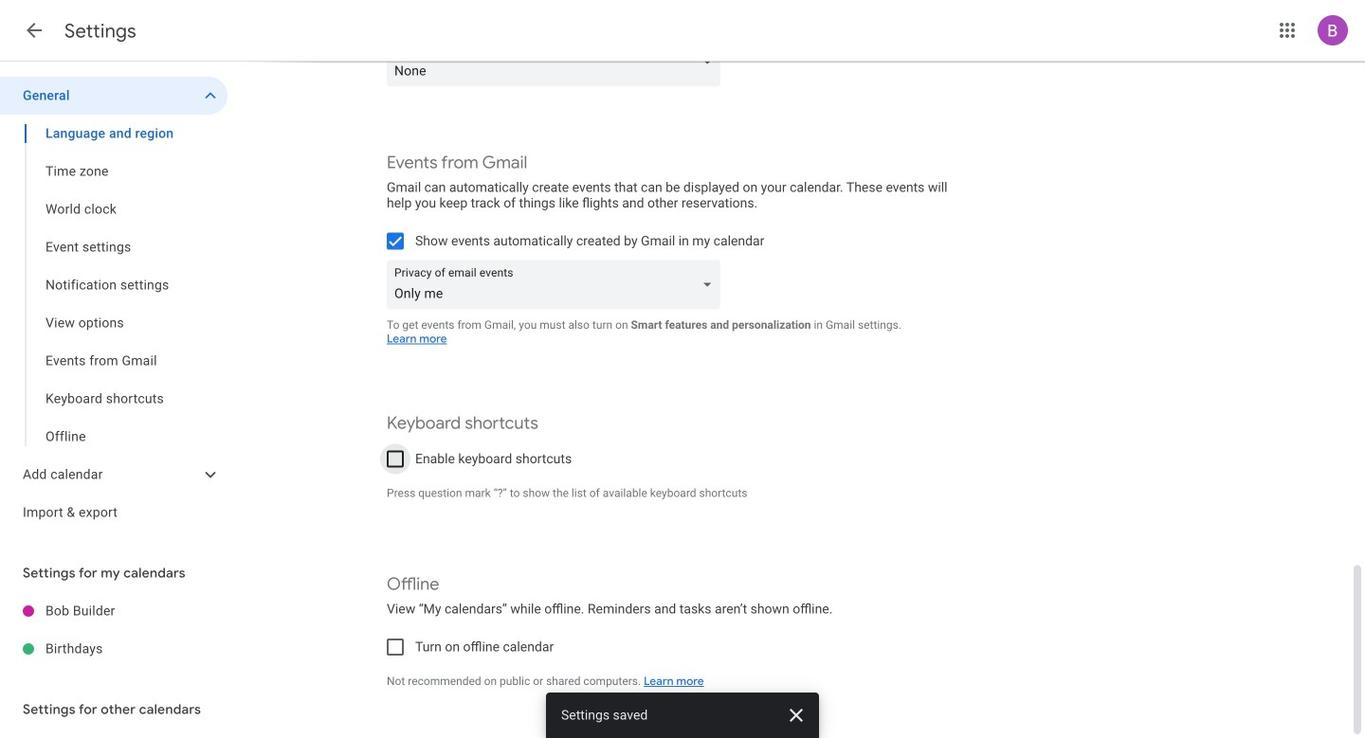 Task type: locate. For each thing, give the bounding box(es) containing it.
heading
[[64, 19, 136, 43]]

group
[[0, 115, 228, 456]]

tree
[[0, 77, 228, 532], [0, 592, 228, 668]]

1 tree from the top
[[0, 77, 228, 532]]

1 vertical spatial tree
[[0, 592, 228, 668]]

0 vertical spatial tree
[[0, 77, 228, 532]]

None field
[[387, 37, 728, 87], [387, 260, 728, 310], [387, 37, 728, 87], [387, 260, 728, 310]]



Task type: describe. For each thing, give the bounding box(es) containing it.
go back image
[[23, 19, 46, 42]]

bob builder tree item
[[0, 592, 228, 630]]

general tree item
[[0, 77, 228, 115]]

birthdays tree item
[[0, 630, 228, 668]]

2 tree from the top
[[0, 592, 228, 668]]



Task type: vqa. For each thing, say whether or not it's contained in the screenshot.
third PM from the bottom of the grid containing 26
no



